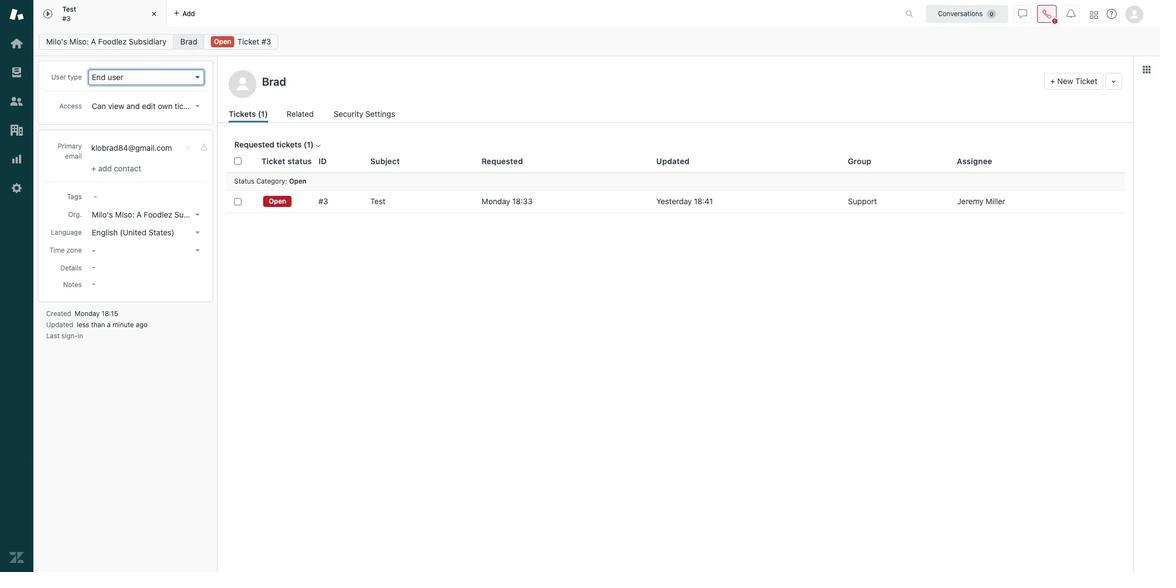 Task type: describe. For each thing, give the bounding box(es) containing it.
18:41
[[694, 197, 713, 206]]

created
[[46, 310, 71, 318]]

status
[[234, 177, 255, 186]]

admin image
[[9, 181, 24, 195]]

settings
[[366, 109, 395, 119]]

+ new ticket button
[[1045, 73, 1104, 90]]

customers image
[[9, 94, 24, 109]]

monday 18:33
[[482, 197, 533, 206]]

brad
[[180, 37, 197, 46]]

test link
[[371, 197, 386, 207]]

2 vertical spatial #3
[[319, 197, 328, 206]]

miso: inside button
[[115, 210, 134, 219]]

email
[[65, 152, 82, 160]]

views image
[[9, 65, 24, 80]]

test for test #3
[[62, 5, 76, 13]]

status
[[288, 156, 312, 166]]

zendesk products image
[[1091, 11, 1098, 19]]

jeremy miller
[[958, 197, 1006, 206]]

0 horizontal spatial (1)
[[258, 109, 268, 119]]

time
[[49, 246, 65, 254]]

less
[[77, 321, 89, 329]]

end
[[92, 72, 106, 82]]

milo's miso: a foodlez subsidiary button
[[89, 207, 212, 223]]

1 vertical spatial add
[[98, 164, 112, 173]]

- field
[[89, 190, 204, 202]]

test #3
[[62, 5, 76, 23]]

user
[[51, 73, 66, 81]]

18:33
[[513, 197, 533, 206]]

ticket #3
[[238, 37, 271, 46]]

yesterday 18:41
[[657, 197, 713, 206]]

end user button
[[89, 70, 204, 85]]

apps image
[[1143, 65, 1152, 74]]

close image
[[149, 8, 160, 19]]

main element
[[0, 0, 33, 572]]

get started image
[[9, 36, 24, 51]]

secondary element
[[33, 31, 1161, 53]]

contact
[[114, 164, 141, 173]]

requested tickets (1)
[[234, 140, 314, 149]]

security
[[334, 109, 364, 119]]

milo's miso: a foodlez subsidiary inside button
[[92, 210, 212, 219]]

own
[[158, 101, 173, 111]]

status category : open
[[234, 177, 307, 186]]

primary
[[58, 142, 82, 150]]

created monday 18:15 updated less than a minute ago last sign-in
[[46, 310, 148, 340]]

related link
[[287, 108, 315, 122]]

1 horizontal spatial updated
[[657, 156, 690, 166]]

reporting image
[[9, 152, 24, 166]]

view
[[108, 101, 124, 111]]

can
[[92, 101, 106, 111]]

language
[[51, 228, 82, 237]]

than
[[91, 321, 105, 329]]

- button
[[89, 243, 204, 258]]

edit
[[142, 101, 156, 111]]

requested for requested
[[482, 156, 523, 166]]

+ new ticket
[[1051, 76, 1098, 86]]

org.
[[68, 210, 82, 219]]

security settings link
[[334, 108, 399, 122]]

18:15
[[102, 310, 118, 318]]

#3 for ticket #3
[[262, 37, 271, 46]]

0 vertical spatial monday
[[482, 197, 511, 206]]

brad link
[[173, 34, 205, 50]]

+ for + add contact
[[91, 164, 96, 173]]

milo's inside button
[[92, 210, 113, 219]]

monday inside created monday 18:15 updated less than a minute ago last sign-in
[[75, 310, 100, 318]]

type
[[68, 73, 82, 81]]

notifications image
[[1067, 9, 1076, 18]]

time zone
[[49, 246, 82, 254]]

tickets (1) link
[[229, 108, 268, 122]]

english (united states) button
[[89, 225, 204, 241]]

-
[[92, 246, 95, 255]]

ticket inside button
[[1076, 76, 1098, 86]]

requested for requested tickets (1)
[[234, 140, 275, 149]]

tags
[[67, 193, 82, 201]]

only
[[201, 101, 216, 111]]

tickets (1)
[[229, 109, 268, 119]]

1 vertical spatial (1)
[[304, 140, 314, 149]]

subsidiary inside secondary element
[[129, 37, 167, 46]]

security settings
[[334, 109, 395, 119]]

add button
[[167, 0, 202, 27]]

conversations button
[[926, 5, 1009, 23]]

tickets inside button
[[175, 101, 199, 111]]

klobrad84@gmail.com
[[91, 143, 172, 153]]

category
[[256, 177, 285, 186]]

arrow down image for milo's miso: a foodlez subsidiary
[[195, 214, 200, 216]]



Task type: vqa. For each thing, say whether or not it's contained in the screenshot.
"End user" button at the left
yes



Task type: locate. For each thing, give the bounding box(es) containing it.
user
[[108, 72, 123, 82]]

#3 inside test #3
[[62, 14, 71, 23]]

tab containing test
[[33, 0, 167, 28]]

zendesk support image
[[9, 7, 24, 22]]

:
[[285, 177, 287, 186]]

can view and edit own tickets only
[[92, 101, 216, 111]]

arrow down image left the only
[[195, 105, 200, 107]]

last
[[46, 332, 60, 340]]

milo's inside secondary element
[[46, 37, 67, 46]]

monday left the 18:33
[[482, 197, 511, 206]]

arrow down image down brad link
[[195, 76, 200, 79]]

+ left contact
[[91, 164, 96, 173]]

1 vertical spatial requested
[[482, 156, 523, 166]]

0 horizontal spatial foodlez
[[98, 37, 127, 46]]

requested
[[234, 140, 275, 149], [482, 156, 523, 166]]

1 vertical spatial miso:
[[115, 210, 134, 219]]

a
[[91, 37, 96, 46], [137, 210, 142, 219]]

miller
[[986, 197, 1006, 206]]

0 horizontal spatial miso:
[[70, 37, 89, 46]]

+ add contact
[[91, 164, 141, 173]]

arrow down image inside 'can view and edit own tickets only' button
[[195, 105, 200, 107]]

1 horizontal spatial add
[[183, 9, 195, 18]]

arrow down image up english (united states) button
[[195, 214, 200, 216]]

2 vertical spatial ticket
[[262, 156, 286, 166]]

0 vertical spatial a
[[91, 37, 96, 46]]

+ left the new
[[1051, 76, 1056, 86]]

arrow down image for -
[[195, 249, 200, 252]]

subsidiary down close image
[[129, 37, 167, 46]]

1 horizontal spatial a
[[137, 210, 142, 219]]

arrow down image inside - button
[[195, 249, 200, 252]]

end user
[[92, 72, 123, 82]]

test inside tab
[[62, 5, 76, 13]]

2 vertical spatial open
[[269, 197, 286, 205]]

0 vertical spatial tickets
[[175, 101, 199, 111]]

tab
[[33, 0, 167, 28]]

#3 inside secondary element
[[262, 37, 271, 46]]

user type
[[51, 73, 82, 81]]

1 horizontal spatial open
[[269, 197, 286, 205]]

+ for + new ticket
[[1051, 76, 1056, 86]]

open left ticket #3
[[214, 37, 232, 46]]

0 vertical spatial foodlez
[[98, 37, 127, 46]]

1 vertical spatial +
[[91, 164, 96, 173]]

add up brad
[[183, 9, 195, 18]]

add
[[183, 9, 195, 18], [98, 164, 112, 173]]

0 horizontal spatial ticket
[[238, 37, 260, 46]]

a up (united
[[137, 210, 142, 219]]

0 vertical spatial open
[[214, 37, 232, 46]]

tabs tab list
[[33, 0, 895, 28]]

0 horizontal spatial requested
[[234, 140, 275, 149]]

1 vertical spatial open
[[289, 177, 307, 186]]

ticket
[[238, 37, 260, 46], [1076, 76, 1098, 86], [262, 156, 286, 166]]

english
[[92, 228, 118, 237]]

milo's up the english
[[92, 210, 113, 219]]

test up milo's miso: a foodlez subsidiary link
[[62, 5, 76, 13]]

subject
[[371, 156, 400, 166]]

1 arrow down image from the top
[[195, 76, 200, 79]]

1 horizontal spatial #3
[[262, 37, 271, 46]]

2 horizontal spatial #3
[[319, 197, 328, 206]]

1 horizontal spatial foodlez
[[144, 210, 172, 219]]

subsidiary inside button
[[174, 210, 212, 219]]

add inside add popup button
[[183, 9, 195, 18]]

notes
[[63, 281, 82, 289]]

0 horizontal spatial test
[[62, 5, 76, 13]]

None text field
[[259, 73, 1041, 90]]

arrow down image inside milo's miso: a foodlez subsidiary button
[[195, 214, 200, 216]]

jeremy
[[958, 197, 984, 206]]

0 vertical spatial milo's miso: a foodlez subsidiary
[[46, 37, 167, 46]]

1 vertical spatial tickets
[[277, 140, 302, 149]]

related
[[287, 109, 314, 119]]

0 vertical spatial add
[[183, 9, 195, 18]]

id
[[319, 156, 327, 166]]

access
[[59, 102, 82, 110]]

updated up the yesterday
[[657, 156, 690, 166]]

ago
[[136, 321, 148, 329]]

0 horizontal spatial subsidiary
[[129, 37, 167, 46]]

0 vertical spatial updated
[[657, 156, 690, 166]]

1 vertical spatial a
[[137, 210, 142, 219]]

updated down created
[[46, 321, 73, 329]]

support
[[849, 197, 877, 206]]

zendesk image
[[9, 551, 24, 565]]

1 horizontal spatial ticket
[[262, 156, 286, 166]]

conversations
[[939, 9, 983, 18]]

0 horizontal spatial tickets
[[175, 101, 199, 111]]

grid
[[218, 150, 1134, 572]]

get help image
[[1107, 9, 1117, 19]]

1 vertical spatial ticket
[[1076, 76, 1098, 86]]

0 vertical spatial subsidiary
[[129, 37, 167, 46]]

1 vertical spatial milo's miso: a foodlez subsidiary
[[92, 210, 212, 219]]

2 horizontal spatial open
[[289, 177, 307, 186]]

in
[[78, 332, 83, 340]]

(united
[[120, 228, 147, 237]]

1 horizontal spatial milo's
[[92, 210, 113, 219]]

updated inside created monday 18:15 updated less than a minute ago last sign-in
[[46, 321, 73, 329]]

button displays agent's chat status as invisible. image
[[1019, 9, 1028, 18]]

0 horizontal spatial milo's
[[46, 37, 67, 46]]

zone
[[67, 246, 82, 254]]

1 horizontal spatial (1)
[[304, 140, 314, 149]]

0 vertical spatial milo's
[[46, 37, 67, 46]]

3 arrow down image from the top
[[195, 214, 200, 216]]

0 vertical spatial test
[[62, 5, 76, 13]]

requested up the monday 18:33
[[482, 156, 523, 166]]

tickets right own
[[175, 101, 199, 111]]

miso: down test #3
[[70, 37, 89, 46]]

can view and edit own tickets only button
[[89, 99, 216, 114]]

4 arrow down image from the top
[[195, 232, 200, 234]]

1 horizontal spatial miso:
[[115, 210, 134, 219]]

tickets
[[175, 101, 199, 111], [277, 140, 302, 149]]

organizations image
[[9, 123, 24, 138]]

ticket for ticket #3
[[238, 37, 260, 46]]

minute
[[113, 321, 134, 329]]

add left contact
[[98, 164, 112, 173]]

0 vertical spatial requested
[[234, 140, 275, 149]]

english (united states)
[[92, 228, 174, 237]]

new
[[1058, 76, 1074, 86]]

updated
[[657, 156, 690, 166], [46, 321, 73, 329]]

1 vertical spatial monday
[[75, 310, 100, 318]]

a inside button
[[137, 210, 142, 219]]

tickets up ticket status
[[277, 140, 302, 149]]

0 horizontal spatial monday
[[75, 310, 100, 318]]

5 arrow down image from the top
[[195, 249, 200, 252]]

foodlez
[[98, 37, 127, 46], [144, 210, 172, 219]]

1 horizontal spatial +
[[1051, 76, 1056, 86]]

(1)
[[258, 109, 268, 119], [304, 140, 314, 149]]

open right :
[[289, 177, 307, 186]]

#3
[[62, 14, 71, 23], [262, 37, 271, 46], [319, 197, 328, 206]]

0 vertical spatial +
[[1051, 76, 1056, 86]]

1 horizontal spatial test
[[371, 197, 386, 206]]

monday
[[482, 197, 511, 206], [75, 310, 100, 318]]

0 vertical spatial (1)
[[258, 109, 268, 119]]

#3 for test #3
[[62, 14, 71, 23]]

0 vertical spatial #3
[[62, 14, 71, 23]]

1 vertical spatial #3
[[262, 37, 271, 46]]

1 vertical spatial subsidiary
[[174, 210, 212, 219]]

0 horizontal spatial a
[[91, 37, 96, 46]]

a up end
[[91, 37, 96, 46]]

requested up select all tickets 'checkbox'
[[234, 140, 275, 149]]

tickets
[[229, 109, 256, 119]]

milo's miso: a foodlez subsidiary
[[46, 37, 167, 46], [92, 210, 212, 219]]

miso:
[[70, 37, 89, 46], [115, 210, 134, 219]]

arrow down image down english (united states) button
[[195, 249, 200, 252]]

yesterday
[[657, 197, 692, 206]]

subsidiary
[[129, 37, 167, 46], [174, 210, 212, 219]]

2 horizontal spatial ticket
[[1076, 76, 1098, 86]]

grid containing ticket status
[[218, 150, 1134, 572]]

1 horizontal spatial monday
[[482, 197, 511, 206]]

+
[[1051, 76, 1056, 86], [91, 164, 96, 173]]

milo's
[[46, 37, 67, 46], [92, 210, 113, 219]]

milo's miso: a foodlez subsidiary link
[[39, 34, 174, 50]]

arrow down image
[[195, 76, 200, 79], [195, 105, 200, 107], [195, 214, 200, 216], [195, 232, 200, 234], [195, 249, 200, 252]]

milo's miso: a foodlez subsidiary inside secondary element
[[46, 37, 167, 46]]

foodlez inside secondary element
[[98, 37, 127, 46]]

0 horizontal spatial add
[[98, 164, 112, 173]]

+ inside button
[[1051, 76, 1056, 86]]

primary email
[[58, 142, 82, 160]]

sign-
[[61, 332, 78, 340]]

monday up less
[[75, 310, 100, 318]]

1 vertical spatial milo's
[[92, 210, 113, 219]]

open down "category"
[[269, 197, 286, 205]]

group
[[848, 156, 872, 166]]

2 arrow down image from the top
[[195, 105, 200, 107]]

arrow down image inside english (united states) button
[[195, 232, 200, 234]]

ticket for ticket status
[[262, 156, 286, 166]]

0 vertical spatial ticket
[[238, 37, 260, 46]]

arrow down image for can view and edit own tickets only
[[195, 105, 200, 107]]

a
[[107, 321, 111, 329]]

1 horizontal spatial subsidiary
[[174, 210, 212, 219]]

ticket status
[[262, 156, 312, 166]]

0 vertical spatial miso:
[[70, 37, 89, 46]]

test for test
[[371, 197, 386, 206]]

milo's miso: a foodlez subsidiary up end user
[[46, 37, 167, 46]]

1 vertical spatial updated
[[46, 321, 73, 329]]

arrow down image inside end user button
[[195, 76, 200, 79]]

foodlez up states)
[[144, 210, 172, 219]]

test down subject
[[371, 197, 386, 206]]

Select All Tickets checkbox
[[234, 158, 242, 165]]

0 horizontal spatial #3
[[62, 14, 71, 23]]

milo's down test #3
[[46, 37, 67, 46]]

foodlez inside button
[[144, 210, 172, 219]]

open inside secondary element
[[214, 37, 232, 46]]

details
[[60, 264, 82, 272]]

0 horizontal spatial updated
[[46, 321, 73, 329]]

None checkbox
[[234, 198, 242, 205]]

and
[[127, 101, 140, 111]]

0 horizontal spatial open
[[214, 37, 232, 46]]

1 vertical spatial test
[[371, 197, 386, 206]]

milo's miso: a foodlez subsidiary up english (united states) button
[[92, 210, 212, 219]]

1 vertical spatial foodlez
[[144, 210, 172, 219]]

arrow down image for english (united states)
[[195, 232, 200, 234]]

1 horizontal spatial tickets
[[277, 140, 302, 149]]

arrow down image right states)
[[195, 232, 200, 234]]

miso: up english (united states) on the top left of the page
[[115, 210, 134, 219]]

ticket inside secondary element
[[238, 37, 260, 46]]

subsidiary up english (united states) button
[[174, 210, 212, 219]]

test
[[62, 5, 76, 13], [371, 197, 386, 206]]

arrow down image for end user
[[195, 76, 200, 79]]

states)
[[149, 228, 174, 237]]

foodlez up 'user'
[[98, 37, 127, 46]]

miso: inside secondary element
[[70, 37, 89, 46]]

1 horizontal spatial requested
[[482, 156, 523, 166]]

(1) up status
[[304, 140, 314, 149]]

open
[[214, 37, 232, 46], [289, 177, 307, 186], [269, 197, 286, 205]]

assignee
[[958, 156, 993, 166]]

0 horizontal spatial +
[[91, 164, 96, 173]]

(1) right the tickets
[[258, 109, 268, 119]]



